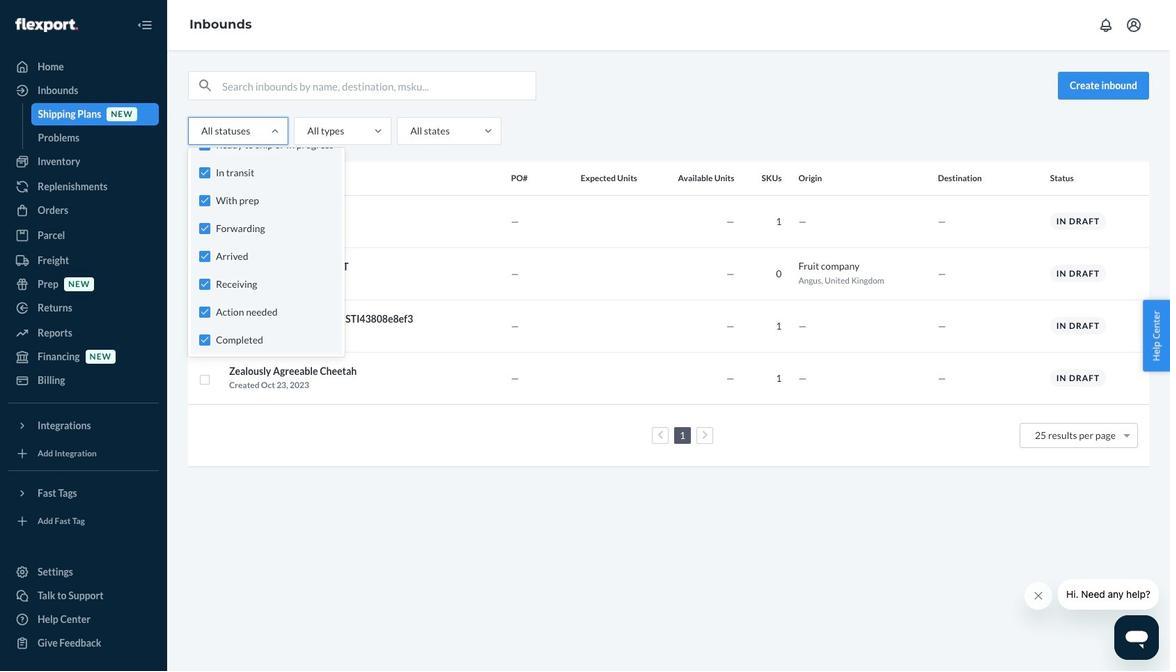Task type: locate. For each thing, give the bounding box(es) containing it.
3 square image from the top
[[199, 270, 210, 281]]

square image
[[199, 174, 210, 186], [199, 218, 210, 229], [199, 270, 210, 281], [199, 322, 210, 333]]

close navigation image
[[137, 17, 153, 33]]

option
[[1036, 429, 1116, 441]]

square image
[[199, 375, 210, 386]]

chevron right image
[[702, 430, 708, 440]]



Task type: describe. For each thing, give the bounding box(es) containing it.
2 square image from the top
[[199, 218, 210, 229]]

1 square image from the top
[[199, 174, 210, 186]]

chevron left image
[[658, 430, 664, 440]]

open account menu image
[[1126, 17, 1143, 33]]

flexport logo image
[[15, 18, 78, 32]]

Search inbounds by name, destination, msku... text field
[[222, 72, 536, 100]]

open notifications image
[[1098, 17, 1115, 33]]

4 square image from the top
[[199, 322, 210, 333]]



Task type: vqa. For each thing, say whether or not it's contained in the screenshot.
"Talk to Support" Button
no



